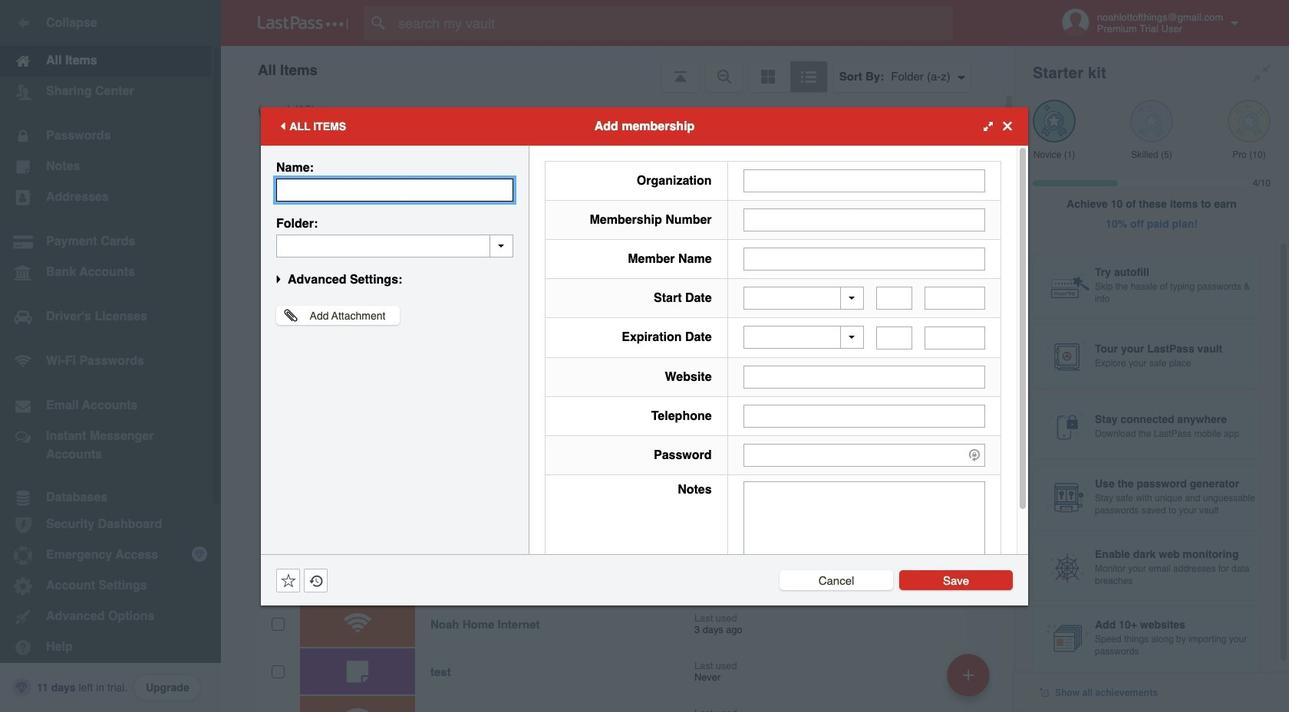 Task type: vqa. For each thing, say whether or not it's contained in the screenshot.
NEW ITEM element
no



Task type: locate. For each thing, give the bounding box(es) containing it.
vault options navigation
[[221, 46, 1014, 92]]

None text field
[[743, 169, 985, 192], [276, 178, 513, 201], [876, 287, 913, 310], [925, 287, 985, 310], [876, 327, 913, 350], [743, 366, 985, 389], [743, 405, 985, 428], [743, 169, 985, 192], [276, 178, 513, 201], [876, 287, 913, 310], [925, 287, 985, 310], [876, 327, 913, 350], [743, 366, 985, 389], [743, 405, 985, 428]]

None password field
[[743, 444, 985, 467]]

Search search field
[[364, 6, 977, 40]]

dialog
[[261, 107, 1028, 606]]

None text field
[[743, 208, 985, 231], [276, 234, 513, 257], [743, 247, 985, 270], [925, 327, 985, 350], [743, 482, 985, 577], [743, 208, 985, 231], [276, 234, 513, 257], [743, 247, 985, 270], [925, 327, 985, 350], [743, 482, 985, 577]]

new item navigation
[[942, 650, 999, 713]]

main navigation navigation
[[0, 0, 221, 713]]



Task type: describe. For each thing, give the bounding box(es) containing it.
lastpass image
[[258, 16, 348, 30]]

search my vault text field
[[364, 6, 977, 40]]

new item image
[[963, 670, 974, 681]]



